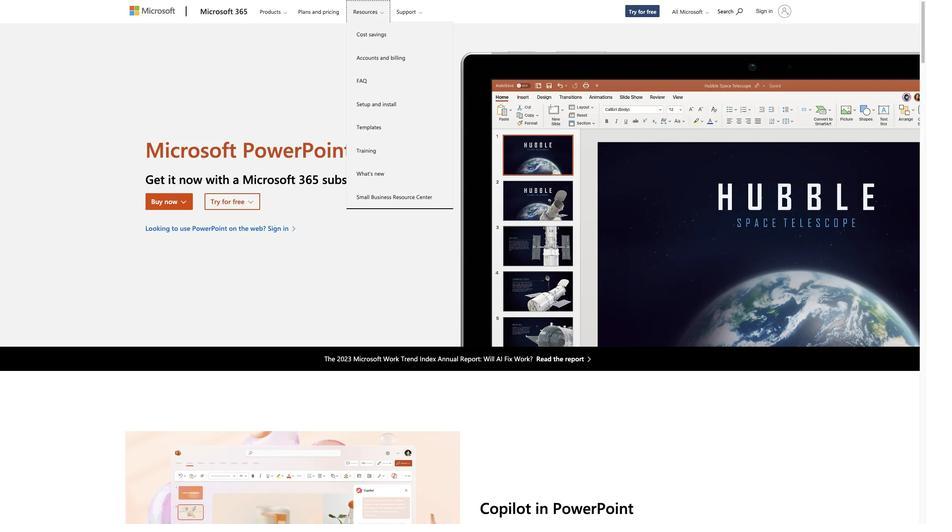 Task type: locate. For each thing, give the bounding box(es) containing it.
1 horizontal spatial 365
[[299, 171, 319, 187]]

for for 'try for free' dropdown button
[[222, 197, 231, 206]]

1 vertical spatial 365
[[299, 171, 319, 187]]

microsoft 365
[[200, 6, 248, 16]]

use
[[180, 224, 190, 233]]

0 horizontal spatial try
[[211, 197, 220, 206]]

small
[[357, 193, 370, 200]]

for inside 'try for free' dropdown button
[[222, 197, 231, 206]]

training link
[[347, 139, 453, 162]]

search
[[718, 8, 734, 15]]

in right copilot
[[536, 497, 549, 518]]

cost
[[357, 31, 367, 38]]

0 vertical spatial for
[[638, 8, 646, 15]]

0 horizontal spatial 365
[[235, 6, 248, 16]]

0 horizontal spatial the
[[239, 224, 249, 233]]

sign right 'search' search field
[[756, 8, 767, 14]]

read the report link
[[537, 354, 596, 364]]

0 vertical spatial 365
[[235, 6, 248, 16]]

1 vertical spatial powerpoint
[[192, 224, 227, 233]]

in
[[769, 8, 773, 14], [283, 224, 289, 233], [536, 497, 549, 518]]

1 horizontal spatial powerpoint
[[242, 135, 352, 163]]

0 vertical spatial in
[[769, 8, 773, 14]]

1 horizontal spatial try
[[629, 8, 637, 15]]

plans and pricing
[[298, 8, 339, 15]]

try for free for try for free link
[[629, 8, 657, 15]]

1 horizontal spatial free
[[647, 8, 657, 15]]

1 vertical spatial sign
[[268, 224, 281, 233]]

2 vertical spatial powerpoint
[[553, 497, 634, 518]]

1 vertical spatial for
[[222, 197, 231, 206]]

the right read
[[554, 354, 563, 363]]

for
[[638, 8, 646, 15], [222, 197, 231, 206]]

1 vertical spatial the
[[554, 354, 563, 363]]

2 vertical spatial and
[[372, 100, 381, 107]]

all microsoft button
[[666, 0, 713, 23]]

microsoft
[[200, 6, 233, 16], [680, 8, 703, 15], [145, 135, 237, 163], [243, 171, 295, 187], [353, 354, 382, 363]]

0 vertical spatial the
[[239, 224, 249, 233]]

0 horizontal spatial in
[[283, 224, 289, 233]]

1 vertical spatial try
[[211, 197, 220, 206]]

device screen showing a presentation open in powerpoint image
[[460, 23, 920, 347]]

install
[[383, 100, 397, 107]]

the right on
[[239, 224, 249, 233]]

free inside dropdown button
[[233, 197, 245, 206]]

1 vertical spatial and
[[380, 54, 389, 61]]

get it now with a microsoft 365 subscription.
[[145, 171, 393, 187]]

0 horizontal spatial sign
[[268, 224, 281, 233]]

the
[[325, 354, 335, 363]]

now
[[179, 171, 202, 187], [164, 197, 177, 206]]

try for free
[[629, 8, 657, 15], [211, 197, 245, 206]]

and inside plans and pricing link
[[312, 8, 321, 15]]

templates
[[357, 123, 381, 131]]

now right buy
[[164, 197, 177, 206]]

cost savings
[[357, 31, 387, 38]]

now right the "it"
[[179, 171, 202, 187]]

accounts
[[357, 54, 379, 61]]

will
[[484, 354, 495, 363]]

0 vertical spatial and
[[312, 8, 321, 15]]

1 vertical spatial now
[[164, 197, 177, 206]]

copilot in powerpoint
[[480, 497, 634, 518]]

and
[[312, 8, 321, 15], [380, 54, 389, 61], [372, 100, 381, 107]]

the 2023 microsoft work trend index annual report: will ai fix work? read the report
[[325, 354, 584, 363]]

for inside try for free link
[[638, 8, 646, 15]]

what's new
[[357, 170, 384, 177]]

accounts and billing link
[[347, 46, 453, 69]]

pricing
[[323, 8, 339, 15]]

accounts and billing
[[357, 54, 406, 61]]

and left billing
[[380, 54, 389, 61]]

1 horizontal spatial in
[[536, 497, 549, 518]]

and right plans
[[312, 8, 321, 15]]

plans and pricing link
[[295, 0, 343, 21]]

0 horizontal spatial free
[[233, 197, 245, 206]]

2 horizontal spatial powerpoint
[[553, 497, 634, 518]]

free left all
[[647, 8, 657, 15]]

try for free left all
[[629, 8, 657, 15]]

1 vertical spatial in
[[283, 224, 289, 233]]

1 horizontal spatial sign
[[756, 8, 767, 14]]

2 horizontal spatial in
[[769, 8, 773, 14]]

get
[[145, 171, 165, 187]]

try for free button
[[205, 193, 260, 210]]

2 vertical spatial in
[[536, 497, 549, 518]]

try
[[629, 8, 637, 15], [211, 197, 220, 206]]

0 vertical spatial free
[[647, 8, 657, 15]]

subscription.
[[322, 171, 393, 187]]

for left all
[[638, 8, 646, 15]]

0 vertical spatial try
[[629, 8, 637, 15]]

1 vertical spatial try for free
[[211, 197, 245, 206]]

looking
[[145, 224, 170, 233]]

free down a
[[233, 197, 245, 206]]

try for free inside dropdown button
[[211, 197, 245, 206]]

1 horizontal spatial the
[[554, 354, 563, 363]]

in right 'search' search field
[[769, 8, 773, 14]]

try for free link
[[625, 5, 660, 18]]

0 vertical spatial sign
[[756, 8, 767, 14]]

try inside dropdown button
[[211, 197, 220, 206]]

for for try for free link
[[638, 8, 646, 15]]

free
[[647, 8, 657, 15], [233, 197, 245, 206]]

powerpoint
[[242, 135, 352, 163], [192, 224, 227, 233], [553, 497, 634, 518]]

business
[[371, 193, 392, 200]]

try for free down a
[[211, 197, 245, 206]]

0 horizontal spatial now
[[164, 197, 177, 206]]

0 horizontal spatial try for free
[[211, 197, 245, 206]]

1 horizontal spatial for
[[638, 8, 646, 15]]

and for setup
[[372, 100, 381, 107]]

1 horizontal spatial try for free
[[629, 8, 657, 15]]

small business resource center link
[[347, 185, 453, 208]]

fix
[[505, 354, 512, 363]]

web?
[[250, 224, 266, 233]]

to
[[172, 224, 178, 233]]

and right setup
[[372, 100, 381, 107]]

365
[[235, 6, 248, 16], [299, 171, 319, 187]]

sign right web?
[[268, 224, 281, 233]]

report:
[[460, 354, 482, 363]]

sign inside "sign in" link
[[756, 8, 767, 14]]

the
[[239, 224, 249, 233], [554, 354, 563, 363]]

resources
[[353, 8, 378, 15]]

0 vertical spatial try for free
[[629, 8, 657, 15]]

buy now button
[[145, 193, 193, 210]]

for down with on the left top
[[222, 197, 231, 206]]

and inside accounts and billing link
[[380, 54, 389, 61]]

in right web?
[[283, 224, 289, 233]]

0 vertical spatial now
[[179, 171, 202, 187]]

sign
[[756, 8, 767, 14], [268, 224, 281, 233]]

with
[[206, 171, 230, 187]]

and inside setup and install link
[[372, 100, 381, 107]]

faq link
[[347, 69, 453, 92]]

1 vertical spatial free
[[233, 197, 245, 206]]

try for free for 'try for free' dropdown button
[[211, 197, 245, 206]]

ai
[[497, 354, 503, 363]]

what's
[[357, 170, 373, 177]]

it
[[168, 171, 176, 187]]

sign in
[[756, 8, 773, 14]]

0 horizontal spatial for
[[222, 197, 231, 206]]



Task type: vqa. For each thing, say whether or not it's contained in the screenshot.
Microsoft Copilot app being utilized to generate pictures of a singing dog, assisting to identify a flower, and helping to generate an email to congratulate a coworker on a promotion.
no



Task type: describe. For each thing, give the bounding box(es) containing it.
cost savings link
[[347, 23, 453, 46]]

new
[[375, 170, 384, 177]]

support
[[397, 8, 416, 15]]

center
[[416, 193, 432, 200]]

microsoft image
[[130, 6, 175, 15]]

looking to use powerpoint on the web? sign in
[[145, 224, 289, 233]]

setup and install link
[[347, 92, 453, 115]]

looking to use powerpoint on the web? sign in link
[[145, 223, 300, 233]]

microsoft 365 link
[[196, 0, 252, 23]]

products button
[[253, 0, 294, 23]]

Search search field
[[714, 1, 751, 20]]

on
[[229, 224, 237, 233]]

products
[[260, 8, 281, 15]]

savings
[[369, 31, 387, 38]]

resources button
[[346, 0, 391, 23]]

work?
[[514, 354, 533, 363]]

0 horizontal spatial powerpoint
[[192, 224, 227, 233]]

templates link
[[347, 115, 453, 139]]

a
[[233, 171, 239, 187]]

setup
[[357, 100, 371, 107]]

microsoft powerpoint
[[145, 135, 352, 163]]

microsoft inside 'dropdown button'
[[680, 8, 703, 15]]

all microsoft
[[672, 8, 703, 15]]

search button
[[714, 1, 747, 20]]

sign in link
[[751, 1, 795, 21]]

read
[[537, 354, 552, 363]]

free for try for free link
[[647, 8, 657, 15]]

billing
[[391, 54, 406, 61]]

try for try for free link
[[629, 8, 637, 15]]

buy
[[151, 197, 163, 206]]

in for copilot in powerpoint
[[536, 497, 549, 518]]

now inside dropdown button
[[164, 197, 177, 206]]

what's new link
[[347, 162, 453, 185]]

and for plans
[[312, 8, 321, 15]]

buy now
[[151, 197, 177, 206]]

copilot
[[480, 497, 531, 518]]

free for 'try for free' dropdown button
[[233, 197, 245, 206]]

work
[[383, 354, 399, 363]]

sign inside looking to use powerpoint on the web? sign in link
[[268, 224, 281, 233]]

all
[[672, 8, 679, 15]]

training
[[357, 147, 376, 154]]

report
[[565, 354, 584, 363]]

0 vertical spatial powerpoint
[[242, 135, 352, 163]]

annual
[[438, 354, 459, 363]]

setup and install
[[357, 100, 397, 107]]

faq
[[357, 77, 367, 84]]

try for 'try for free' dropdown button
[[211, 197, 220, 206]]

in for sign in
[[769, 8, 773, 14]]

trend
[[401, 354, 418, 363]]

index
[[420, 354, 436, 363]]

plans
[[298, 8, 311, 15]]

resource
[[393, 193, 415, 200]]

1 horizontal spatial now
[[179, 171, 202, 187]]

support button
[[390, 0, 429, 23]]

small business resource center
[[357, 193, 432, 200]]

and for accounts
[[380, 54, 389, 61]]

2023
[[337, 354, 352, 363]]



